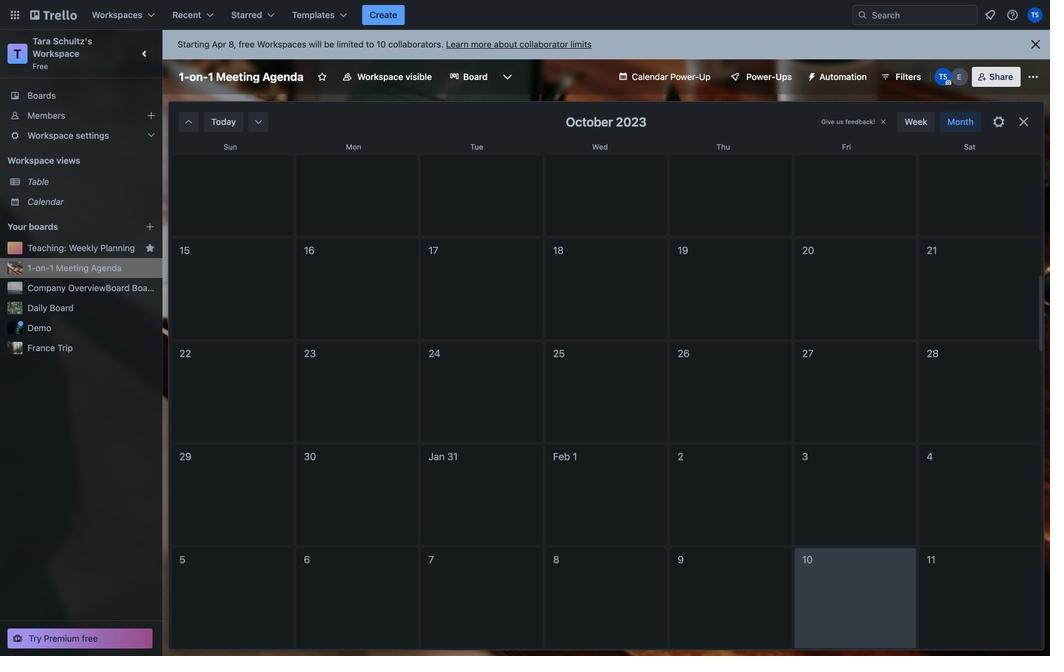 Task type: locate. For each thing, give the bounding box(es) containing it.
0 horizontal spatial tara schultz (taraschultz7) image
[[935, 68, 952, 86]]

sm image
[[183, 116, 195, 128], [252, 116, 265, 128]]

star or unstar board image
[[318, 72, 328, 82]]

0 horizontal spatial sm image
[[183, 116, 195, 128]]

tara schultz (taraschultz7) image inside primary element
[[1028, 8, 1043, 23]]

add board image
[[145, 222, 155, 232]]

primary element
[[0, 0, 1051, 30]]

0 notifications image
[[983, 8, 998, 23]]

back to home image
[[30, 5, 77, 25]]

1 sm image from the left
[[183, 116, 195, 128]]

tara schultz (taraschultz7) image
[[1028, 8, 1043, 23], [935, 68, 952, 86]]

open information menu image
[[1007, 9, 1020, 21]]

1 horizontal spatial tara schultz (taraschultz7) image
[[1028, 8, 1043, 23]]

show menu image
[[1028, 71, 1040, 83]]

0 vertical spatial tara schultz (taraschultz7) image
[[1028, 8, 1043, 23]]

1 vertical spatial tara schultz (taraschultz7) image
[[935, 68, 952, 86]]

Search field
[[853, 5, 978, 25]]

1 horizontal spatial sm image
[[252, 116, 265, 128]]

workspace navigation collapse icon image
[[136, 45, 154, 63]]

Board name text field
[[173, 67, 310, 87]]



Task type: vqa. For each thing, say whether or not it's contained in the screenshot.
ethanhunt1 (ethanhunt117) image
yes



Task type: describe. For each thing, give the bounding box(es) containing it.
starred icon image
[[145, 243, 155, 253]]

this member is an admin of this board. image
[[946, 80, 952, 86]]

search image
[[858, 10, 868, 20]]

ethanhunt1 (ethanhunt117) image
[[951, 68, 969, 86]]

2 sm image from the left
[[252, 116, 265, 128]]

your boards with 6 items element
[[8, 220, 126, 235]]

customize views image
[[502, 71, 514, 83]]

sm image
[[803, 67, 820, 84]]



